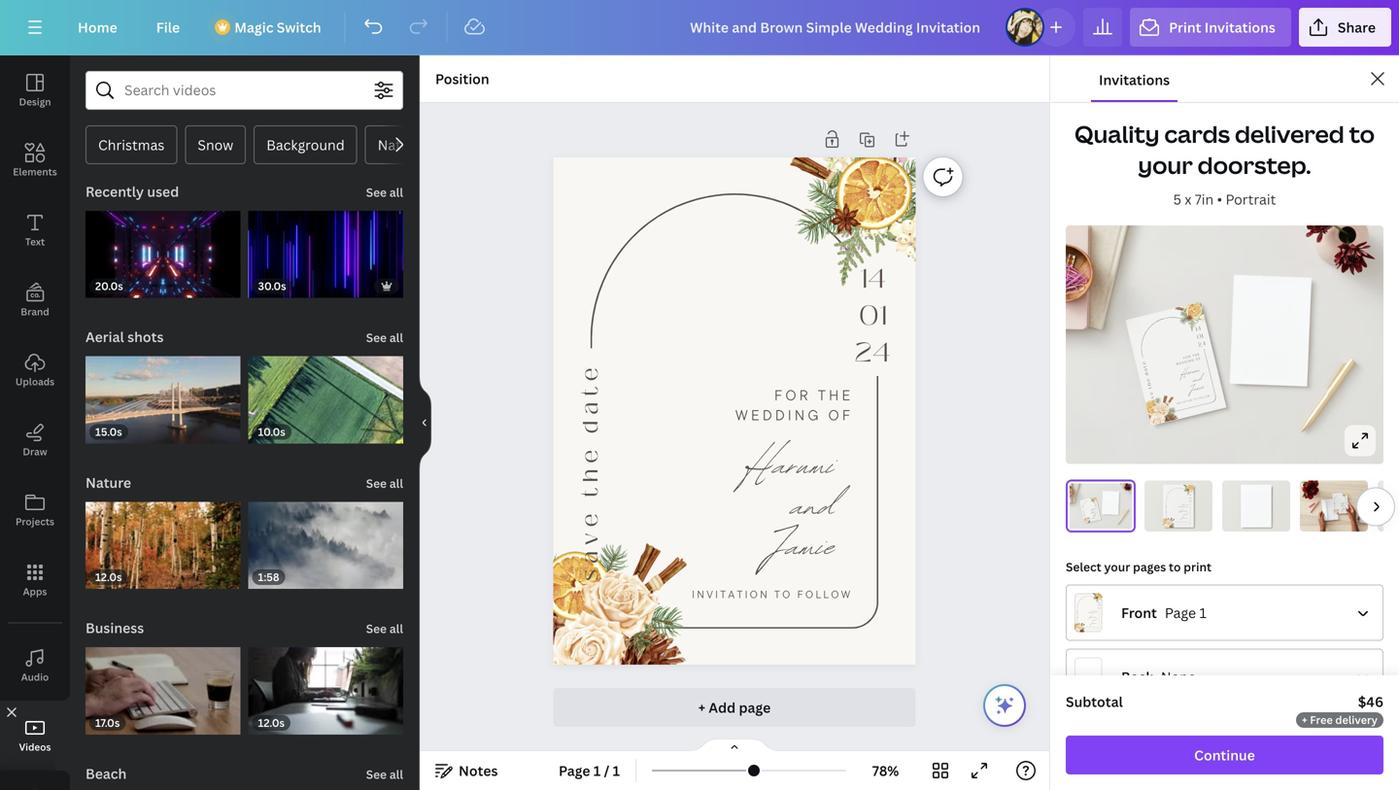 Task type: locate. For each thing, give the bounding box(es) containing it.
magic switch
[[234, 18, 321, 36]]

1 see from the top
[[366, 184, 387, 200]]

and jamie
[[1189, 371, 1206, 397]]

x
[[1185, 190, 1192, 208]]

invitations right print
[[1205, 18, 1276, 36]]

5
[[1174, 190, 1182, 208]]

3 see from the top
[[366, 475, 387, 491]]

5 see all button from the top
[[364, 754, 405, 790]]

17.0s
[[95, 715, 120, 730]]

5 see from the top
[[366, 766, 387, 782]]

harumi
[[1179, 362, 1202, 381], [745, 431, 836, 499], [1341, 504, 1345, 507], [1180, 508, 1187, 514], [1091, 510, 1096, 514]]

see all for beach
[[366, 766, 403, 782]]

1 horizontal spatial 12.0s group
[[248, 636, 403, 735]]

print invitations
[[1169, 18, 1276, 36]]

your inside quality cards delivered to your doorstep. 5 x 7in • portrait
[[1138, 149, 1193, 181]]

front page 1
[[1121, 603, 1207, 622]]

see all button
[[364, 172, 405, 211], [364, 317, 405, 356], [364, 463, 405, 502], [364, 608, 405, 647], [364, 754, 405, 790]]

see all button for aerial shots
[[364, 317, 405, 356]]

3 all from the top
[[390, 475, 403, 491]]

audio
[[21, 671, 49, 684]]

wedding
[[1176, 358, 1195, 366], [736, 406, 822, 424], [1341, 503, 1344, 504], [1179, 506, 1186, 507], [1091, 509, 1095, 511]]

12.0s for the rightmost the "12.0s" group
[[258, 715, 285, 730]]

2 all from the top
[[390, 330, 403, 346]]

your up '5'
[[1138, 149, 1193, 181]]

0 horizontal spatial invitation to follow
[[692, 588, 853, 601]]

snow button
[[185, 125, 246, 164]]

the inside 14 01 24 save the date
[[1165, 509, 1168, 513]]

elements
[[13, 165, 57, 178]]

0 vertical spatial page
[[1165, 603, 1196, 622]]

0 horizontal spatial save the date
[[575, 362, 607, 581]]

0 vertical spatial 12.0s group
[[86, 490, 241, 589]]

1 horizontal spatial your
[[1138, 149, 1193, 181]]

invitation to follow
[[1176, 394, 1211, 405], [692, 588, 853, 601]]

1 left /
[[594, 761, 601, 780]]

save the date
[[1140, 360, 1158, 407], [575, 362, 607, 581]]

1 vertical spatial 12.0s
[[258, 715, 285, 730]]

free
[[1310, 712, 1333, 727]]

snow
[[198, 136, 233, 154]]

nature right the background button
[[378, 136, 423, 154]]

canva assistant image
[[993, 694, 1016, 717]]

and inside invitation to follow harumi and jamie
[[1184, 511, 1187, 517]]

see all for nature
[[366, 475, 403, 491]]

1 horizontal spatial invitations
[[1205, 18, 1276, 36]]

follow inside invitation to follow harumi and jamie
[[1184, 521, 1189, 522]]

1 horizontal spatial save the date
[[1140, 360, 1158, 407]]

to inside invitation to follow harumi and jamie
[[1182, 521, 1184, 522]]

24
[[855, 332, 891, 373], [1197, 339, 1207, 349], [1189, 499, 1192, 503], [1345, 500, 1347, 501], [1095, 505, 1097, 507]]

see all button for business
[[364, 608, 405, 647]]

recently used
[[86, 182, 179, 201]]

nature button
[[365, 125, 435, 164], [84, 463, 133, 502]]

1 right /
[[613, 761, 620, 780]]

0 vertical spatial invitations
[[1205, 18, 1276, 36]]

invitations
[[1205, 18, 1276, 36], [1099, 70, 1170, 89]]

0 horizontal spatial your
[[1104, 559, 1130, 575]]

14 01 24
[[855, 258, 891, 373], [1195, 324, 1207, 349]]

4 all from the top
[[390, 621, 403, 637]]

2 horizontal spatial 1
[[1200, 603, 1207, 622]]

4 see all from the top
[[366, 621, 403, 637]]

invitation inside invitation to follow harumi and jamie
[[1175, 521, 1182, 522]]

nature down 15.0s
[[86, 473, 131, 492]]

see all
[[366, 184, 403, 200], [366, 330, 403, 346], [366, 475, 403, 491], [366, 621, 403, 637], [366, 766, 403, 782]]

14 01 24 save the date for the wedding of invitation to follow harumi and jamie left display preview 5 of the design image
[[1334, 497, 1347, 511]]

draw
[[23, 445, 47, 458]]

0 vertical spatial your
[[1138, 149, 1193, 181]]

aerial shots button
[[84, 317, 166, 356]]

5 see all from the top
[[366, 766, 403, 782]]

design
[[19, 95, 51, 108]]

invitations inside button
[[1099, 70, 1170, 89]]

all for business
[[390, 621, 403, 637]]

nature button down position in the left of the page
[[365, 125, 435, 164]]

5 all from the top
[[390, 766, 403, 782]]

20.0s
[[95, 279, 123, 293]]

doorstep.
[[1198, 149, 1311, 181]]

2 see all from the top
[[366, 330, 403, 346]]

20.0s group
[[86, 199, 241, 298]]

see all for recently used
[[366, 184, 403, 200]]

for
[[1183, 354, 1192, 360], [775, 386, 812, 404], [1342, 502, 1344, 503], [1182, 504, 1185, 505], [1092, 508, 1094, 509]]

0 horizontal spatial page
[[559, 761, 590, 780]]

1 see all from the top
[[366, 184, 403, 200]]

brand
[[21, 305, 49, 318]]

1 vertical spatial 12.0s group
[[248, 636, 403, 735]]

background button
[[254, 125, 357, 164]]

1 vertical spatial page
[[559, 761, 590, 780]]

position
[[435, 69, 489, 88]]

30.0s group
[[248, 199, 403, 298]]

1 horizontal spatial invitation to follow
[[1176, 394, 1211, 405]]

see for business
[[366, 621, 387, 637]]

14 01 24 save the date for the wedding of invitation to follow harumi and jamie up select
[[1083, 502, 1098, 520]]

nature button down 15.0s
[[84, 463, 133, 502]]

4 see from the top
[[366, 621, 387, 637]]

see for beach
[[366, 766, 387, 782]]

back
[[1121, 667, 1153, 686]]

to
[[1349, 118, 1375, 150], [1194, 397, 1198, 401], [1343, 510, 1344, 511], [1094, 517, 1095, 518], [1182, 521, 1184, 522], [1169, 559, 1181, 575], [775, 588, 793, 601]]

nature
[[378, 136, 423, 154], [86, 473, 131, 492]]

3 see all button from the top
[[364, 463, 405, 502]]

1 down print
[[1200, 603, 1207, 622]]

print invitations button
[[1130, 8, 1291, 47]]

date inside 14 01 24 save the date
[[1165, 502, 1168, 508]]

+ add page button
[[553, 688, 916, 727]]

0 horizontal spatial 12.0s group
[[86, 490, 241, 589]]

business button
[[84, 608, 146, 647]]

side panel tab list
[[0, 55, 70, 790]]

and inside and jamie
[[1191, 371, 1204, 387]]

0 horizontal spatial 14 01 24 save the date for the wedding of invitation to follow harumi and jamie
[[1083, 502, 1098, 520]]

videos
[[19, 740, 51, 754]]

beach button
[[84, 754, 129, 790]]

+ left 'free' at the right bottom
[[1302, 712, 1308, 727]]

all
[[390, 184, 403, 200], [390, 330, 403, 346], [390, 475, 403, 491], [390, 621, 403, 637], [390, 766, 403, 782]]

draw button
[[0, 405, 70, 475]]

the
[[1192, 352, 1201, 358], [1144, 377, 1154, 390], [818, 386, 854, 404], [575, 444, 607, 497], [1344, 502, 1346, 503], [1186, 504, 1189, 505], [1334, 505, 1336, 507], [1094, 508, 1096, 509], [1165, 509, 1168, 513], [1084, 513, 1086, 516]]

+ free delivery
[[1302, 712, 1378, 727]]

30.0s
[[258, 279, 286, 293]]

+ for + free delivery
[[1302, 712, 1308, 727]]

4 see all button from the top
[[364, 608, 405, 647]]

0 horizontal spatial +
[[698, 698, 706, 717]]

1 vertical spatial nature
[[86, 473, 131, 492]]

1 horizontal spatial 12.0s
[[258, 715, 285, 730]]

0 horizontal spatial 14 01 24
[[855, 258, 891, 373]]

text
[[25, 235, 45, 248]]

page left /
[[559, 761, 590, 780]]

file button
[[141, 8, 196, 47]]

12.0s group
[[86, 490, 241, 589], [248, 636, 403, 735]]

0 horizontal spatial nature button
[[84, 463, 133, 502]]

audio button
[[0, 631, 70, 701]]

0 vertical spatial 12.0s
[[95, 570, 122, 584]]

15.0s group
[[86, 345, 241, 444]]

follow
[[1198, 394, 1211, 400], [1344, 510, 1346, 511], [1095, 517, 1098, 518], [1184, 521, 1189, 522], [798, 588, 853, 601]]

invitation
[[1176, 398, 1193, 405], [1340, 510, 1343, 511], [1091, 518, 1094, 519], [1175, 521, 1182, 522], [692, 588, 770, 601]]

1 horizontal spatial +
[[1302, 712, 1308, 727]]

pages
[[1133, 559, 1166, 575]]

1 all from the top
[[390, 184, 403, 200]]

select your pages to print
[[1066, 559, 1212, 575]]

invitations up quality on the right
[[1099, 70, 1170, 89]]

see all button for beach
[[364, 754, 405, 790]]

see
[[366, 184, 387, 200], [366, 330, 387, 346], [366, 475, 387, 491], [366, 621, 387, 637], [366, 766, 387, 782]]

14 01 24 save the date for the wedding of invitation to follow harumi and jamie
[[1334, 497, 1347, 511], [1083, 502, 1098, 520]]

elements button
[[0, 125, 70, 195]]

quality cards delivered to your doorstep. 5 x 7in • portrait
[[1075, 118, 1375, 208]]

1 horizontal spatial 14 01 24 save the date for the wedding of invitation to follow harumi and jamie
[[1334, 497, 1347, 511]]

1 horizontal spatial nature
[[378, 136, 423, 154]]

+ inside button
[[698, 698, 706, 717]]

0 horizontal spatial 12.0s
[[95, 570, 122, 584]]

7in
[[1195, 190, 1214, 208]]

2 see all button from the top
[[364, 317, 405, 356]]

see for aerial shots
[[366, 330, 387, 346]]

+ left add
[[698, 698, 706, 717]]

$46
[[1358, 692, 1384, 711]]

Design title text field
[[675, 8, 998, 47]]

1 see all button from the top
[[364, 172, 405, 211]]

select your pages to print element
[[1066, 584, 1384, 705]]

1 horizontal spatial nature button
[[365, 125, 435, 164]]

+ for + add page
[[698, 698, 706, 717]]

Search videos search field
[[124, 72, 364, 109]]

1:58
[[258, 570, 279, 584]]

0 horizontal spatial invitations
[[1099, 70, 1170, 89]]

continue
[[1194, 746, 1255, 764]]

continue button
[[1066, 736, 1384, 774]]

page right front
[[1165, 603, 1196, 622]]

christmas button
[[86, 125, 177, 164]]

text button
[[0, 195, 70, 265]]

0 vertical spatial nature
[[378, 136, 423, 154]]

01 inside 14 01 24 save the date
[[1189, 496, 1192, 500]]

3 see all from the top
[[366, 475, 403, 491]]

your left pages
[[1104, 559, 1130, 575]]

business
[[86, 619, 144, 637]]

10.0s
[[258, 424, 285, 439]]

1 inside select your pages to print element
[[1200, 603, 1207, 622]]

2 see from the top
[[366, 330, 387, 346]]

1 vertical spatial invitations
[[1099, 70, 1170, 89]]

invitations button
[[1091, 55, 1178, 102]]

apps
[[23, 585, 47, 598]]



Task type: describe. For each thing, give the bounding box(es) containing it.
1 vertical spatial invitation to follow
[[692, 588, 853, 601]]

hide image
[[419, 376, 431, 469]]

recently used button
[[84, 172, 181, 211]]

0 vertical spatial for the wedding of
[[1176, 352, 1202, 366]]

0 horizontal spatial nature
[[86, 473, 131, 492]]

save inside 14 01 24 save the date
[[1165, 514, 1168, 521]]

select
[[1066, 559, 1102, 575]]

subtotal
[[1066, 692, 1123, 711]]

24 inside 14 01 24 save the date
[[1189, 499, 1192, 503]]

1 vertical spatial your
[[1104, 559, 1130, 575]]

follow inside invitation to follow
[[1198, 394, 1211, 400]]

back none
[[1121, 667, 1196, 686]]

invitations inside dropdown button
[[1205, 18, 1276, 36]]

share button
[[1299, 8, 1392, 47]]

see for recently used
[[366, 184, 387, 200]]

projects
[[16, 515, 54, 528]]

none
[[1161, 667, 1196, 686]]

print
[[1184, 559, 1212, 575]]

invitation to follow harumi and jamie
[[1175, 508, 1189, 522]]

notes
[[459, 761, 498, 780]]

uploads button
[[0, 335, 70, 405]]

magic switch button
[[203, 8, 337, 47]]

cards
[[1165, 118, 1230, 150]]

all for recently used
[[390, 184, 403, 200]]

videos button
[[0, 701, 70, 771]]

file
[[156, 18, 180, 36]]

background
[[266, 136, 345, 154]]

share
[[1338, 18, 1376, 36]]

page
[[739, 698, 771, 717]]

delivery
[[1336, 712, 1378, 727]]

jamie inside invitation to follow harumi and jamie
[[1182, 515, 1187, 521]]

print
[[1169, 18, 1202, 36]]

quality
[[1075, 118, 1160, 150]]

portrait
[[1226, 190, 1276, 208]]

0 vertical spatial nature button
[[365, 125, 435, 164]]

notes button
[[428, 755, 506, 786]]

projects button
[[0, 475, 70, 545]]

•
[[1217, 190, 1222, 208]]

all for nature
[[390, 475, 403, 491]]

magic
[[234, 18, 274, 36]]

home
[[78, 18, 117, 36]]

aerial
[[86, 328, 124, 346]]

beach
[[86, 764, 127, 783]]

1 vertical spatial for the wedding of
[[736, 386, 854, 424]]

15.0s
[[95, 424, 122, 439]]

1 horizontal spatial 1
[[613, 761, 620, 780]]

see all button for recently used
[[364, 172, 405, 211]]

12.0s for the top the "12.0s" group
[[95, 570, 122, 584]]

harumi inside invitation to follow harumi and jamie
[[1180, 508, 1187, 514]]

delivered
[[1235, 118, 1345, 150]]

add
[[709, 698, 736, 717]]

+ add page
[[698, 698, 771, 717]]

all for aerial shots
[[390, 330, 403, 346]]

0 vertical spatial invitation to follow
[[1176, 394, 1211, 405]]

10.0s group
[[248, 345, 403, 444]]

14 inside 14 01 24 save the date
[[1189, 493, 1192, 497]]

aerial shots
[[86, 328, 164, 346]]

used
[[147, 182, 179, 201]]

show pages image
[[688, 738, 781, 753]]

78%
[[872, 761, 899, 780]]

shots
[[127, 328, 164, 346]]

14 01 24 save the date
[[1165, 493, 1192, 521]]

1 horizontal spatial page
[[1165, 603, 1196, 622]]

2 vertical spatial for the wedding of
[[1179, 504, 1189, 507]]

see all button for nature
[[364, 463, 405, 502]]

see all for aerial shots
[[366, 330, 403, 346]]

switch
[[277, 18, 321, 36]]

display preview 5 of the design image
[[1378, 480, 1399, 531]]

17.0s group
[[86, 636, 241, 735]]

christmas
[[98, 136, 165, 154]]

design button
[[0, 55, 70, 125]]

display preview 3 of the design image
[[1222, 480, 1290, 531]]

uploads
[[15, 375, 55, 388]]

home link
[[62, 8, 133, 47]]

page 1 / 1
[[559, 761, 620, 780]]

1 horizontal spatial 14 01 24
[[1195, 324, 1207, 349]]

0 horizontal spatial 1
[[594, 761, 601, 780]]

recently
[[86, 182, 144, 201]]

front
[[1121, 603, 1157, 622]]

brand button
[[0, 265, 70, 335]]

invitation inside invitation to follow
[[1176, 398, 1193, 405]]

/
[[604, 761, 610, 780]]

78% button
[[854, 755, 917, 786]]

to inside quality cards delivered to your doorstep. 5 x 7in • portrait
[[1349, 118, 1375, 150]]

see all for business
[[366, 621, 403, 637]]

see for nature
[[366, 475, 387, 491]]

1:58 group
[[248, 490, 403, 589]]

main menu bar
[[0, 0, 1399, 55]]

all for beach
[[390, 766, 403, 782]]

1 vertical spatial nature button
[[84, 463, 133, 502]]

apps button
[[0, 545, 70, 615]]

position button
[[428, 63, 497, 94]]



Task type: vqa. For each thing, say whether or not it's contained in the screenshot.
the of
yes



